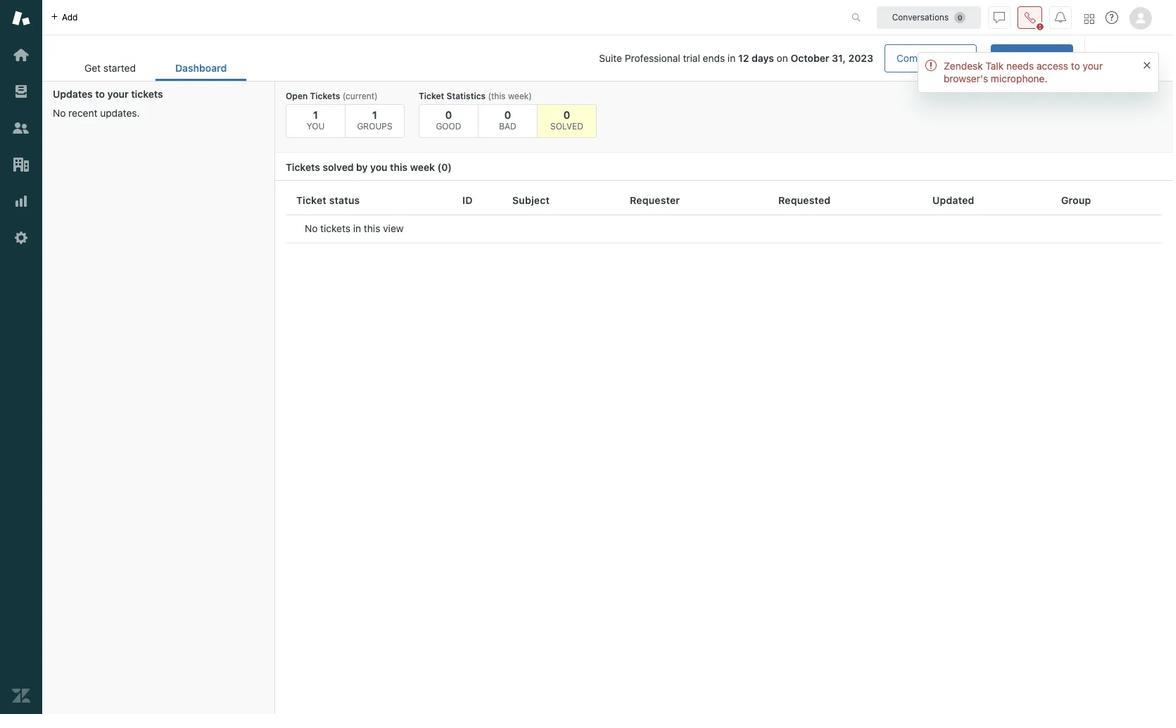 Task type: describe. For each thing, give the bounding box(es) containing it.
ticket for ticket status
[[296, 194, 327, 206]]

grid containing ticket status
[[275, 187, 1174, 715]]

get help image
[[1106, 11, 1119, 24]]

browser's
[[944, 73, 989, 84]]

add
[[62, 12, 78, 22]]

plans
[[941, 52, 965, 64]]

organizations image
[[12, 156, 30, 174]]

customers image
[[12, 119, 30, 137]]

trial for professional
[[683, 52, 700, 64]]

updated
[[933, 194, 975, 206]]

no inside the updates to your tickets no recent updates.
[[53, 107, 66, 119]]

your inside the updates to your tickets no recent updates.
[[107, 88, 129, 100]]

get started
[[84, 62, 136, 74]]

0 horizontal spatial this
[[364, 222, 381, 234]]

group
[[1062, 194, 1092, 206]]

statistics
[[447, 91, 486, 101]]

zendesk products image
[[1085, 14, 1095, 24]]

)
[[448, 161, 452, 173]]

get started image
[[12, 46, 30, 64]]

tickets inside the updates to your tickets no recent updates.
[[131, 88, 163, 100]]

access
[[1037, 60, 1069, 72]]

recent
[[68, 107, 97, 119]]

view
[[383, 222, 404, 234]]

good
[[436, 121, 462, 132]]

no tickets in this view
[[305, 222, 404, 234]]

solved
[[323, 161, 354, 173]]

0 good
[[436, 108, 462, 132]]

main element
[[0, 0, 42, 715]]

1 for 1 groups
[[372, 108, 377, 121]]

conversations button
[[877, 6, 982, 29]]

ends
[[703, 52, 725, 64]]

open tickets (current)
[[286, 91, 378, 101]]

to inside zendesk talk needs access to your browser's microphone.
[[1072, 60, 1081, 72]]

notifications image
[[1055, 12, 1067, 23]]

week)
[[508, 91, 532, 101]]

ticket statistics (this week)
[[419, 91, 532, 101]]

1 horizontal spatial in
[[728, 52, 736, 64]]

0 horizontal spatial in
[[353, 222, 361, 234]]

ticket for ticket statistics (this week)
[[419, 91, 445, 101]]

× button
[[1143, 56, 1152, 72]]

1 for 1 you
[[313, 108, 318, 121]]

31,
[[832, 52, 846, 64]]

2023
[[849, 52, 874, 64]]

0 for 0 bad
[[505, 108, 511, 121]]

chat now button
[[1097, 44, 1162, 73]]

0 bad
[[499, 108, 517, 132]]

compare
[[897, 52, 938, 64]]

(
[[438, 161, 442, 173]]

groups
[[357, 121, 393, 132]]

get
[[84, 62, 101, 74]]

no inside grid
[[305, 222, 318, 234]]

updates.
[[100, 107, 140, 119]]

get started tab
[[65, 55, 156, 81]]

views image
[[12, 82, 30, 101]]

ticket status
[[296, 194, 360, 206]]

subject
[[513, 194, 550, 206]]

week
[[410, 161, 435, 173]]

0 for 0 good
[[445, 108, 452, 121]]

button displays agent's chat status as invisible. image
[[994, 12, 1005, 23]]

updates
[[53, 88, 93, 100]]

1 you
[[307, 108, 325, 132]]

october
[[791, 52, 830, 64]]

chat
[[1108, 52, 1130, 64]]



Task type: locate. For each thing, give the bounding box(es) containing it.
requester
[[630, 194, 680, 206]]

ticket left status
[[296, 194, 327, 206]]

chat now
[[1108, 52, 1151, 64]]

1 inside 1 groups
[[372, 108, 377, 121]]

trial for your
[[1045, 52, 1063, 64]]

this
[[390, 161, 408, 173], [364, 222, 381, 234]]

trial right the needs
[[1045, 52, 1063, 64]]

trial inside button
[[1045, 52, 1063, 64]]

tickets
[[131, 88, 163, 100], [320, 222, 351, 234]]

now
[[1133, 52, 1151, 64]]

1 horizontal spatial tickets
[[320, 222, 351, 234]]

1 horizontal spatial your
[[1023, 52, 1043, 64]]

1 trial from the left
[[683, 52, 700, 64]]

status
[[329, 194, 360, 206]]

needs
[[1007, 60, 1035, 72]]

0 horizontal spatial ticket
[[296, 194, 327, 206]]

0 right 0 bad
[[564, 108, 571, 121]]

0 horizontal spatial 1
[[313, 108, 318, 121]]

1 groups
[[357, 108, 393, 132]]

0 vertical spatial tickets
[[310, 91, 340, 101]]

(current)
[[343, 91, 378, 101]]

October 31, 2023 text field
[[791, 52, 874, 64]]

no
[[53, 107, 66, 119], [305, 222, 318, 234]]

1 1 from the left
[[313, 108, 318, 121]]

trial left ends
[[683, 52, 700, 64]]

0 solved
[[551, 108, 584, 132]]

1 vertical spatial tickets
[[286, 161, 320, 173]]

id
[[463, 194, 473, 206]]

days
[[752, 52, 774, 64]]

12
[[739, 52, 750, 64]]

1 horizontal spatial 1
[[372, 108, 377, 121]]

you
[[307, 121, 325, 132]]

0 inside 0 bad
[[505, 108, 511, 121]]

in left 12
[[728, 52, 736, 64]]

bad
[[499, 121, 517, 132]]

zendesk
[[944, 60, 983, 72]]

1 down (current)
[[372, 108, 377, 121]]

compare plans
[[897, 52, 965, 64]]

you
[[370, 161, 388, 173]]

conversations
[[893, 12, 949, 22]]

0 for 0 solved
[[564, 108, 571, 121]]

compare plans button
[[885, 44, 977, 73]]

reporting image
[[12, 192, 30, 211]]

tickets
[[310, 91, 340, 101], [286, 161, 320, 173]]

talk
[[986, 60, 1004, 72]]

1 vertical spatial tickets
[[320, 222, 351, 234]]

tickets up updates.
[[131, 88, 163, 100]]

tickets down ticket status
[[320, 222, 351, 234]]

your left chat
[[1083, 60, 1103, 72]]

buy your trial button
[[992, 44, 1074, 73]]

×
[[1143, 56, 1152, 72]]

0 down statistics
[[445, 108, 452, 121]]

your up updates.
[[107, 88, 129, 100]]

(this
[[488, 91, 506, 101]]

to up recent
[[95, 88, 105, 100]]

0 vertical spatial ticket
[[419, 91, 445, 101]]

0 down (this
[[505, 108, 511, 121]]

admin image
[[12, 229, 30, 247]]

ticket
[[419, 91, 445, 101], [296, 194, 327, 206]]

0 horizontal spatial your
[[107, 88, 129, 100]]

to inside the updates to your tickets no recent updates.
[[95, 88, 105, 100]]

requested
[[779, 194, 831, 206]]

your inside button
[[1023, 52, 1043, 64]]

tickets inside grid
[[320, 222, 351, 234]]

by
[[356, 161, 368, 173]]

1 vertical spatial this
[[364, 222, 381, 234]]

0 horizontal spatial to
[[95, 88, 105, 100]]

started
[[103, 62, 136, 74]]

your inside zendesk talk needs access to your browser's microphone.
[[1083, 60, 1103, 72]]

1 horizontal spatial to
[[1072, 60, 1081, 72]]

0 vertical spatial tickets
[[131, 88, 163, 100]]

updates to your tickets no recent updates.
[[53, 88, 163, 119]]

grid
[[275, 187, 1174, 715]]

2 1 from the left
[[372, 108, 377, 121]]

0 right week
[[442, 161, 448, 173]]

section
[[258, 44, 1074, 73]]

0
[[445, 108, 452, 121], [505, 108, 511, 121], [564, 108, 571, 121], [442, 161, 448, 173]]

this left view
[[364, 222, 381, 234]]

microphone.
[[991, 73, 1048, 84]]

0 inside 0 solved
[[564, 108, 571, 121]]

0 vertical spatial to
[[1072, 60, 1081, 72]]

2 trial from the left
[[1045, 52, 1063, 64]]

tickets left solved
[[286, 161, 320, 173]]

0 inside 0 good
[[445, 108, 452, 121]]

tickets up 1 you at the top left
[[310, 91, 340, 101]]

1 horizontal spatial trial
[[1045, 52, 1063, 64]]

suite
[[599, 52, 622, 64]]

this right you
[[390, 161, 408, 173]]

1 vertical spatial no
[[305, 222, 318, 234]]

1 vertical spatial in
[[353, 222, 361, 234]]

dashboard
[[175, 62, 227, 74]]

1 horizontal spatial no
[[305, 222, 318, 234]]

1 down open tickets (current)
[[313, 108, 318, 121]]

your right buy
[[1023, 52, 1043, 64]]

on
[[777, 52, 788, 64]]

zendesk talk needs access to your browser's microphone.
[[944, 60, 1103, 84]]

0 vertical spatial no
[[53, 107, 66, 119]]

0 horizontal spatial tickets
[[131, 88, 163, 100]]

2 horizontal spatial your
[[1083, 60, 1103, 72]]

1 horizontal spatial this
[[390, 161, 408, 173]]

tab list containing get started
[[65, 55, 247, 81]]

in
[[728, 52, 736, 64], [353, 222, 361, 234]]

no down ticket status
[[305, 222, 318, 234]]

1 inside 1 you
[[313, 108, 318, 121]]

in down status
[[353, 222, 361, 234]]

zendesk support image
[[12, 9, 30, 27]]

suite professional trial ends in 12 days on october 31, 2023
[[599, 52, 874, 64]]

to
[[1072, 60, 1081, 72], [95, 88, 105, 100]]

0 horizontal spatial trial
[[683, 52, 700, 64]]

professional
[[625, 52, 681, 64]]

0 vertical spatial this
[[390, 161, 408, 173]]

trial
[[683, 52, 700, 64], [1045, 52, 1063, 64]]

section containing suite professional trial ends in
[[258, 44, 1074, 73]]

1 vertical spatial to
[[95, 88, 105, 100]]

to right access
[[1072, 60, 1081, 72]]

add button
[[42, 0, 86, 35]]

0 vertical spatial in
[[728, 52, 736, 64]]

buy
[[1003, 52, 1020, 64]]

1 horizontal spatial ticket
[[419, 91, 445, 101]]

1 vertical spatial ticket
[[296, 194, 327, 206]]

zendesk image
[[12, 687, 30, 706]]

ticket up 0 good
[[419, 91, 445, 101]]

no down the updates
[[53, 107, 66, 119]]

0 horizontal spatial no
[[53, 107, 66, 119]]

your
[[1023, 52, 1043, 64], [1083, 60, 1103, 72], [107, 88, 129, 100]]

tab list
[[65, 55, 247, 81]]

1
[[313, 108, 318, 121], [372, 108, 377, 121]]

open
[[286, 91, 308, 101]]

solved
[[551, 121, 584, 132]]

tickets solved by you this week ( 0 )
[[286, 161, 452, 173]]

buy your trial
[[1003, 52, 1063, 64]]



Task type: vqa. For each thing, say whether or not it's contained in the screenshot.
the your in the BUY YOUR TRIAL BUTTON
yes



